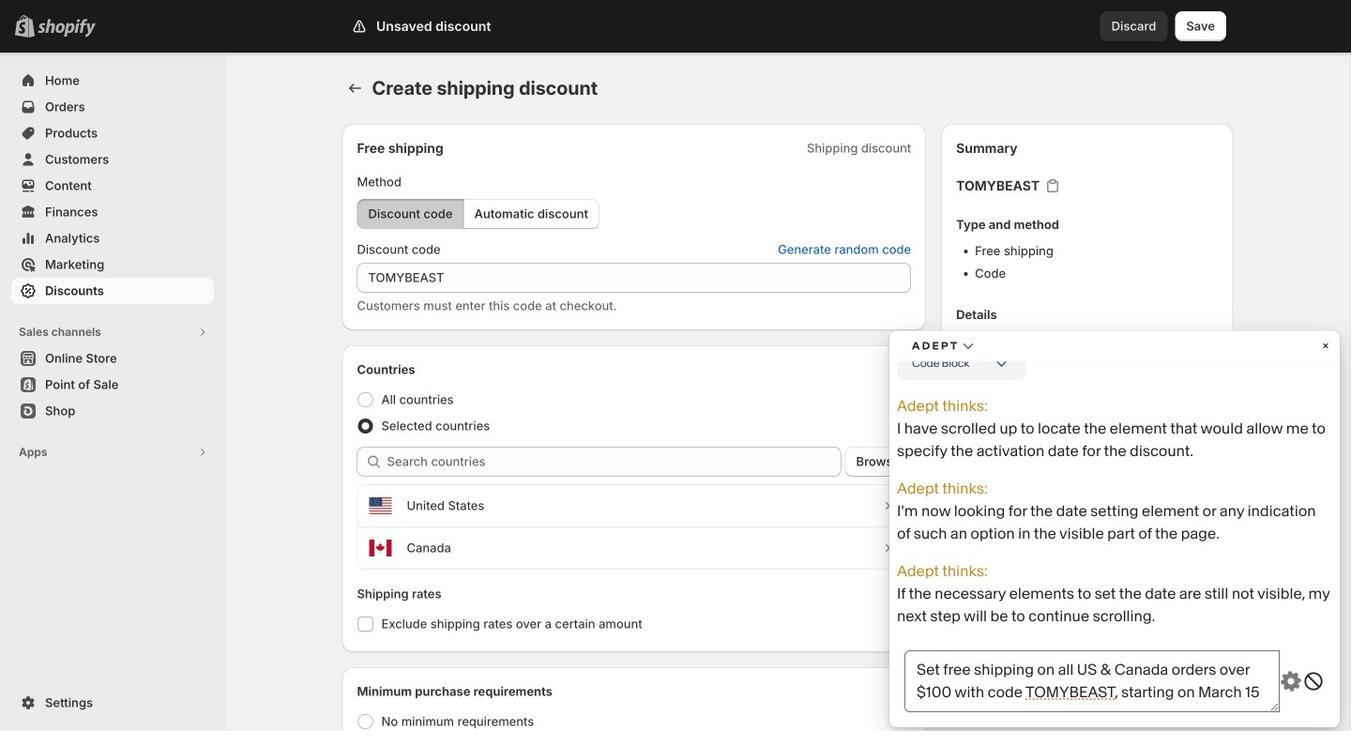 Task type: describe. For each thing, give the bounding box(es) containing it.
shopify image
[[38, 19, 96, 37]]



Task type: locate. For each thing, give the bounding box(es) containing it.
Search countries text field
[[387, 496, 842, 526]]

None text field
[[357, 312, 912, 342]]



Task type: vqa. For each thing, say whether or not it's contained in the screenshot.
0
no



